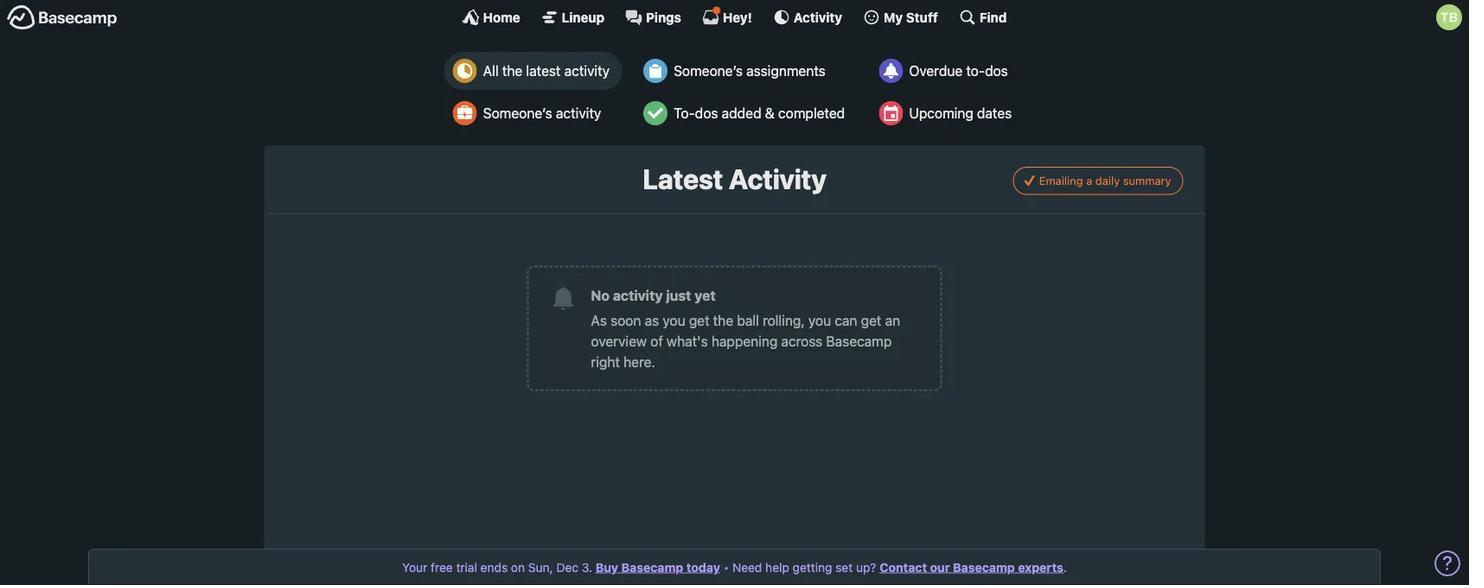 Task type: describe. For each thing, give the bounding box(es) containing it.
home link
[[463, 9, 521, 26]]

as
[[591, 312, 607, 329]]

overdue
[[910, 63, 963, 79]]

activity report image
[[453, 59, 477, 83]]

latest activity
[[643, 163, 827, 196]]

2 horizontal spatial basecamp
[[953, 561, 1016, 575]]

to-
[[967, 63, 985, 79]]

your
[[402, 561, 428, 575]]

dates
[[978, 105, 1012, 122]]

latest
[[526, 63, 561, 79]]

person report image
[[453, 101, 477, 125]]

basecamp inside no activity just yet as soon as you get the ball rolling, you can get an overview of what's happening across basecamp right here.
[[827, 333, 892, 349]]

across
[[782, 333, 823, 349]]

yet
[[695, 287, 716, 304]]

0 horizontal spatial the
[[503, 63, 523, 79]]

all the latest activity link
[[444, 52, 623, 90]]

no
[[591, 287, 610, 304]]

3.
[[582, 561, 593, 575]]

buy
[[596, 561, 619, 575]]

summary
[[1124, 174, 1172, 187]]

to-dos added & completed
[[674, 105, 845, 122]]

overdue to-dos link
[[871, 52, 1025, 90]]

0 horizontal spatial basecamp
[[622, 561, 684, 575]]

1 vertical spatial dos
[[695, 105, 718, 122]]

emailing a daily summary button
[[1014, 167, 1184, 195]]

ball
[[737, 312, 759, 329]]

1 vertical spatial activity
[[729, 163, 827, 196]]

activity for no activity just yet as soon as you get the ball rolling, you can get an overview of what's happening across basecamp right here.
[[613, 287, 663, 304]]

contact
[[880, 561, 928, 575]]

upcoming dates
[[910, 105, 1012, 122]]

happening
[[712, 333, 778, 349]]

trial
[[456, 561, 477, 575]]

2 you from the left
[[809, 312, 832, 329]]

as
[[645, 312, 659, 329]]

emailing a daily summary
[[1040, 174, 1172, 187]]

assignment image
[[644, 59, 668, 83]]

lineup
[[562, 10, 605, 25]]

activity inside main element
[[794, 10, 843, 25]]

can
[[835, 312, 858, 329]]

0 vertical spatial dos
[[985, 63, 1009, 79]]

help
[[766, 561, 790, 575]]

schedule image
[[879, 101, 904, 125]]

of
[[651, 333, 663, 349]]

a
[[1087, 174, 1093, 187]]

tim burton image
[[1437, 4, 1463, 30]]

need
[[733, 561, 763, 575]]

0 vertical spatial activity
[[565, 63, 610, 79]]

dec
[[557, 561, 579, 575]]

reports image
[[879, 59, 904, 83]]

an
[[886, 312, 901, 329]]

assignments
[[747, 63, 826, 79]]

someone's assignments link
[[635, 52, 858, 90]]

overview
[[591, 333, 647, 349]]

activity link
[[773, 9, 843, 26]]

no activity just yet as soon as you get the ball rolling, you can get an overview of what's happening across basecamp right here.
[[591, 287, 901, 370]]

my
[[884, 10, 903, 25]]

someone's activity
[[483, 105, 601, 122]]

added
[[722, 105, 762, 122]]

lineup link
[[541, 9, 605, 26]]

pings button
[[626, 9, 682, 26]]

all
[[483, 63, 499, 79]]

set
[[836, 561, 853, 575]]

getting
[[793, 561, 833, 575]]

right
[[591, 354, 620, 370]]

free
[[431, 561, 453, 575]]

the inside no activity just yet as soon as you get the ball rolling, you can get an overview of what's happening across basecamp right here.
[[714, 312, 734, 329]]



Task type: locate. For each thing, give the bounding box(es) containing it.
0 horizontal spatial get
[[689, 312, 710, 329]]

0 horizontal spatial dos
[[695, 105, 718, 122]]

hey!
[[723, 10, 753, 25]]

completed
[[779, 105, 845, 122]]

1 horizontal spatial someone's
[[674, 63, 743, 79]]

the right the "all"
[[503, 63, 523, 79]]

0 horizontal spatial someone's
[[483, 105, 553, 122]]

1 horizontal spatial you
[[809, 312, 832, 329]]

activity down all the latest activity
[[556, 105, 601, 122]]

1 horizontal spatial dos
[[985, 63, 1009, 79]]

basecamp right our
[[953, 561, 1016, 575]]

dos left added
[[695, 105, 718, 122]]

get
[[689, 312, 710, 329], [861, 312, 882, 329]]

1 horizontal spatial get
[[861, 312, 882, 329]]

to-
[[674, 105, 695, 122]]

someone's up to-
[[674, 63, 743, 79]]

contact our basecamp experts link
[[880, 561, 1064, 575]]

here.
[[624, 354, 656, 370]]

activity up soon
[[613, 287, 663, 304]]

find
[[980, 10, 1007, 25]]

1 horizontal spatial basecamp
[[827, 333, 892, 349]]

&
[[765, 105, 775, 122]]

dos
[[985, 63, 1009, 79], [695, 105, 718, 122]]

2 get from the left
[[861, 312, 882, 329]]

sun,
[[528, 561, 553, 575]]

the left the ball at the right of the page
[[714, 312, 734, 329]]

today
[[687, 561, 721, 575]]

your free trial ends on sun, dec  3. buy basecamp today • need help getting set up? contact our basecamp experts .
[[402, 561, 1067, 575]]

soon
[[611, 312, 641, 329]]

main element
[[0, 0, 1470, 34]]

you right as
[[663, 312, 686, 329]]

buy basecamp today link
[[596, 561, 721, 575]]

switch accounts image
[[7, 4, 118, 31]]

basecamp
[[827, 333, 892, 349], [622, 561, 684, 575], [953, 561, 1016, 575]]

get up what's
[[689, 312, 710, 329]]

someone's activity link
[[444, 94, 623, 132]]

ends
[[481, 561, 508, 575]]

our
[[931, 561, 951, 575]]

pings
[[646, 10, 682, 25]]

dos up dates
[[985, 63, 1009, 79]]

find button
[[959, 9, 1007, 26]]

experts
[[1019, 561, 1064, 575]]

you left can
[[809, 312, 832, 329]]

todo image
[[644, 101, 668, 125]]

1 vertical spatial someone's
[[483, 105, 553, 122]]

my stuff
[[884, 10, 939, 25]]

activity
[[794, 10, 843, 25], [729, 163, 827, 196]]

emailing
[[1040, 174, 1084, 187]]

on
[[511, 561, 525, 575]]

all the latest activity
[[483, 63, 610, 79]]

activity
[[565, 63, 610, 79], [556, 105, 601, 122], [613, 287, 663, 304]]

someone's
[[674, 63, 743, 79], [483, 105, 553, 122]]

•
[[724, 561, 729, 575]]

someone's down all the latest activity link
[[483, 105, 553, 122]]

what's
[[667, 333, 708, 349]]

you
[[663, 312, 686, 329], [809, 312, 832, 329]]

to-dos added & completed link
[[635, 94, 858, 132]]

upcoming dates link
[[871, 94, 1025, 132]]

0 vertical spatial activity
[[794, 10, 843, 25]]

0 vertical spatial the
[[503, 63, 523, 79]]

activity for someone's activity
[[556, 105, 601, 122]]

daily
[[1096, 174, 1121, 187]]

basecamp right buy
[[622, 561, 684, 575]]

1 vertical spatial the
[[714, 312, 734, 329]]

1 vertical spatial activity
[[556, 105, 601, 122]]

0 vertical spatial someone's
[[674, 63, 743, 79]]

activity inside no activity just yet as soon as you get the ball rolling, you can get an overview of what's happening across basecamp right here.
[[613, 287, 663, 304]]

the
[[503, 63, 523, 79], [714, 312, 734, 329]]

someone's for someone's activity
[[483, 105, 553, 122]]

hey! button
[[702, 6, 753, 26]]

1 horizontal spatial the
[[714, 312, 734, 329]]

activity up assignments
[[794, 10, 843, 25]]

latest
[[643, 163, 723, 196]]

basecamp down can
[[827, 333, 892, 349]]

2 vertical spatial activity
[[613, 287, 663, 304]]

overdue to-dos
[[910, 63, 1009, 79]]

up?
[[856, 561, 877, 575]]

.
[[1064, 561, 1067, 575]]

just
[[666, 287, 692, 304]]

stuff
[[906, 10, 939, 25]]

0 horizontal spatial you
[[663, 312, 686, 329]]

get left an
[[861, 312, 882, 329]]

1 get from the left
[[689, 312, 710, 329]]

rolling,
[[763, 312, 805, 329]]

home
[[483, 10, 521, 25]]

someone's for someone's assignments
[[674, 63, 743, 79]]

someone's assignments
[[674, 63, 826, 79]]

upcoming
[[910, 105, 974, 122]]

activity right latest
[[565, 63, 610, 79]]

1 you from the left
[[663, 312, 686, 329]]

my stuff button
[[863, 9, 939, 26]]

activity down &
[[729, 163, 827, 196]]



Task type: vqa. For each thing, say whether or not it's contained in the screenshot.
Activity "link"
yes



